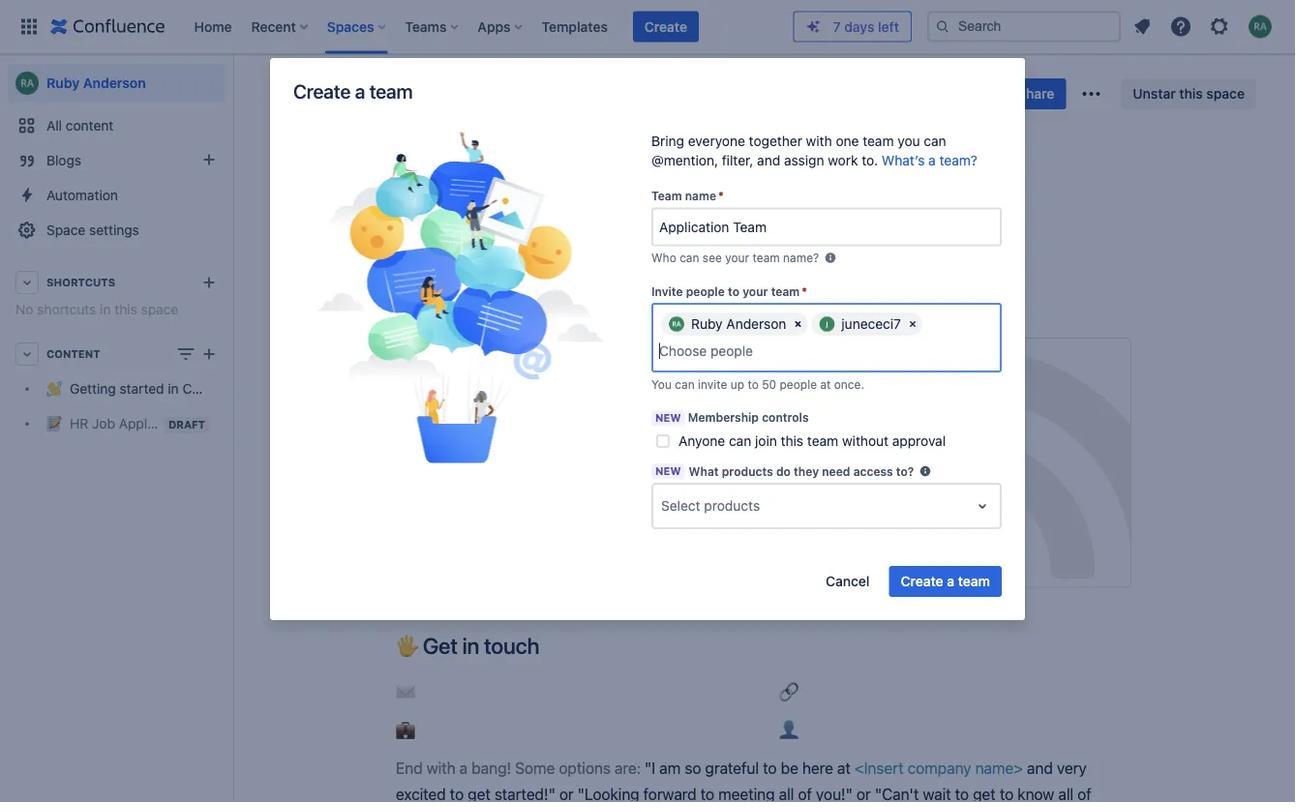 Task type: describe. For each thing, give the bounding box(es) containing it.
34 for 34 minutes ago •
[[416, 398, 431, 412]]

overview link
[[416, 377, 482, 395]]

very
[[1057, 759, 1087, 777]]

location
[[654, 203, 709, 221]]

1 or from the left
[[560, 786, 574, 803]]

and inside bring everyone together with one team you can @mention, filter, and assign work to.
[[757, 153, 781, 168]]

in down shortcuts dropdown button
[[100, 302, 111, 318]]

to.
[[862, 153, 878, 168]]

up
[[731, 378, 745, 391]]

spaces button
[[321, 11, 393, 42]]

get
[[423, 633, 458, 659]]

options
[[559, 759, 611, 777]]

need
[[822, 465, 851, 478]]

34 for 34 minutes ago
[[416, 444, 431, 457]]

1 all from the left
[[779, 786, 794, 803]]

your team name is visible to anyone in your organisation. it may be visible on work shared outside your organisation. image
[[823, 250, 839, 266]]

name
[[685, 189, 717, 203]]

products for select
[[704, 498, 760, 514]]

you can invite up to 50 people       at once.
[[652, 378, 865, 391]]

1 vertical spatial started
[[472, 422, 522, 440]]

in down updated
[[526, 422, 539, 440]]

space
[[46, 222, 85, 238]]

to right wait at the bottom
[[955, 786, 969, 803]]

select
[[661, 498, 701, 514]]

together
[[749, 133, 803, 149]]

once.
[[834, 378, 865, 391]]

all content link
[[8, 108, 225, 143]]

getting inside tree
[[70, 381, 116, 397]]

space element
[[0, 54, 254, 803]]

to down name>
[[1000, 786, 1014, 803]]

getting started in confluence link inside space element
[[8, 372, 254, 407]]

can inside new membership controls anyone can join this team without approval
[[729, 433, 752, 449]]

0 horizontal spatial at
[[821, 378, 831, 391]]

all
[[46, 118, 62, 134]]

home link
[[188, 11, 238, 42]]

1 horizontal spatial confluence
[[543, 422, 623, 440]]

forward
[[644, 786, 697, 803]]

with inside create a blog post to share news and announcements with your team and company.
[[800, 475, 829, 493]]

draft link
[[8, 407, 225, 442]]

1 horizontal spatial getting started in confluence link
[[416, 422, 623, 440]]

search image
[[935, 19, 951, 34]]

minutes for 34 minutes ago
[[434, 444, 478, 457]]

space inside space element
[[141, 302, 178, 318]]

you're
[[396, 229, 439, 248]]

they
[[794, 465, 819, 478]]

anderson up say
[[335, 120, 446, 152]]

0 vertical spatial *
[[718, 189, 724, 203]]

one
[[836, 133, 859, 149]]

2 or from the left
[[857, 786, 871, 803]]

2 vertical spatial with
[[427, 759, 456, 777]]

1 horizontal spatial people
[[780, 378, 817, 391]]

✉️
[[396, 683, 415, 701]]

this inside button
[[1180, 86, 1203, 102]]

getting started in confluence inside tree
[[70, 381, 254, 397]]

what's a team?
[[882, 153, 978, 168]]

see
[[703, 251, 722, 265]]

of
[[798, 786, 812, 803]]

space settings
[[46, 222, 139, 238]]

share
[[818, 422, 856, 440]]

create inside create a blog post to share news and announcements with your team and company.
[[800, 395, 846, 414]]

1 horizontal spatial at
[[838, 759, 851, 777]]

hello
[[425, 176, 458, 195]]

1 get from the left
[[468, 786, 491, 803]]

bring
[[652, 133, 685, 149]]

home
[[194, 18, 232, 34]]

to right "want"
[[664, 176, 678, 195]]

know inside say hello to your colleagues who want to know your name, pronouns, role, team and location (or if you're remote).
[[682, 176, 719, 195]]

new for new
[[656, 465, 681, 478]]

name>
[[976, 759, 1023, 777]]

banner containing home
[[0, 0, 1296, 54]]

create down spaces
[[293, 79, 351, 102]]

ago for 34 minutes ago
[[481, 444, 501, 457]]

draft
[[168, 419, 205, 431]]

and down approval
[[906, 475, 932, 493]]

team
[[652, 189, 682, 203]]

shortcuts
[[46, 276, 115, 289]]

overview
[[416, 377, 482, 395]]

1 horizontal spatial *
[[802, 285, 808, 298]]

Choose people text field
[[659, 342, 779, 361]]

unstar
[[1133, 86, 1176, 102]]

blogs link
[[8, 143, 225, 178]]

name,
[[431, 203, 473, 221]]

shortcuts
[[37, 302, 96, 318]]

team?
[[940, 153, 978, 168]]

to right 'excited'
[[450, 786, 464, 803]]

team inside say hello to your colleagues who want to know your name, pronouns, role, team and location (or if you're remote).
[[585, 203, 620, 221]]

create a team button
[[889, 566, 1002, 597]]

space inside unstar this space button
[[1207, 86, 1245, 102]]

everyone
[[688, 133, 745, 149]]

<insert
[[855, 759, 904, 777]]

bang!
[[472, 759, 511, 777]]

cancel button
[[814, 566, 882, 597]]

who
[[594, 176, 623, 195]]

your for who
[[725, 251, 750, 265]]

apps button
[[472, 11, 530, 42]]

role,
[[551, 203, 581, 221]]

team inside bring everyone together with one team you can @mention, filter, and assign work to.
[[863, 133, 894, 149]]

your for say
[[480, 176, 511, 195]]

your inside create a blog post to share news and announcements with your team and company.
[[833, 475, 864, 493]]

end with a bang! some options are: "i am so grateful to be here at <insert company name>
[[396, 759, 1023, 777]]

recently updated
[[396, 338, 569, 364]]

👤
[[779, 721, 799, 739]]

team inside new membership controls anyone can join this team without approval
[[807, 433, 839, 449]]

news
[[860, 422, 896, 440]]

ruby anderson image
[[669, 317, 685, 332]]

team name *
[[652, 189, 724, 203]]

automation
[[46, 187, 118, 203]]

membership
[[688, 411, 759, 425]]

team inside create a blog post to share news and announcements with your team and company.
[[867, 475, 902, 493]]

to down who can see your team name?
[[728, 285, 740, 298]]

anderson down spaces
[[306, 86, 366, 102]]

in right get
[[462, 633, 480, 659]]

touch
[[484, 633, 540, 659]]

blog
[[800, 353, 843, 379]]

🖐 get in touch
[[396, 633, 540, 659]]

🔗
[[779, 683, 799, 701]]

blog stream
[[800, 353, 915, 379]]

end
[[396, 759, 423, 777]]

am
[[660, 759, 681, 777]]

what's
[[882, 153, 925, 168]]

your down say
[[396, 203, 427, 221]]

blog
[[862, 395, 893, 414]]

know inside and very excited to get started!" or "looking forward to meeting all of you!" or "can't wait to get to know all o
[[1018, 786, 1055, 803]]

approval
[[893, 433, 946, 449]]

can inside bring everyone together with one team you can @mention, filter, and assign work to.
[[924, 133, 947, 149]]

access
[[854, 465, 893, 478]]

ago for 34 minutes ago •
[[481, 398, 501, 412]]

excited
[[396, 786, 446, 803]]

🖐
[[396, 633, 418, 659]]

•
[[505, 398, 510, 412]]

you
[[652, 378, 672, 391]]

that
[[560, 292, 599, 318]]



Task type: locate. For each thing, give the bounding box(es) containing it.
anderson up all content 'link'
[[83, 75, 146, 91]]

settings icon image
[[1208, 15, 1232, 38]]

wait
[[923, 786, 951, 803]]

you
[[898, 133, 921, 149]]

1 minutes from the top
[[434, 398, 478, 412]]

create a blog post to share news and announcements with your team and company.
[[800, 395, 932, 520]]

1 new from the top
[[656, 412, 681, 425]]

products
[[722, 465, 773, 478], [704, 498, 760, 514]]

templates
[[542, 18, 608, 34]]

can up what's a team?
[[924, 133, 947, 149]]

ruby anderson up content
[[46, 75, 146, 91]]

select products
[[661, 498, 760, 514]]

without
[[842, 433, 889, 449]]

minutes for 34 minutes ago •
[[434, 398, 478, 412]]

new for new membership controls anyone can join this team without approval
[[656, 412, 681, 425]]

1 vertical spatial ago
[[481, 444, 501, 457]]

1 horizontal spatial create a team
[[901, 574, 991, 590]]

can
[[924, 133, 947, 149], [680, 251, 700, 265], [675, 378, 695, 391], [729, 433, 752, 449]]

1 horizontal spatial know
[[1018, 786, 1055, 803]]

company
[[908, 759, 972, 777]]

0 vertical spatial getting started in confluence link
[[8, 372, 254, 407]]

can left see
[[680, 251, 700, 265]]

invite
[[652, 285, 683, 298]]

anderson down invite people to your team *
[[727, 316, 787, 332]]

to left share
[[800, 422, 814, 440]]

0 vertical spatial new
[[656, 412, 681, 425]]

getting started in confluence link up draft
[[8, 372, 254, 407]]

open image
[[971, 495, 994, 518]]

and left very
[[1027, 759, 1053, 777]]

create a team
[[293, 79, 413, 102], [901, 574, 991, 590]]

e.g. HR Team, Redesign Project, Team Mango field
[[654, 210, 1000, 244]]

2 clear image from the left
[[905, 317, 921, 332]]

getting
[[70, 381, 116, 397], [416, 422, 468, 440]]

0 horizontal spatial confluence
[[183, 381, 254, 397]]

clear image left junececi7 icon
[[791, 317, 806, 332]]

getting started in confluence link down •
[[416, 422, 623, 440]]

your for invite
[[743, 285, 768, 298]]

1 horizontal spatial ruby anderson link
[[271, 84, 366, 104]]

34 down 34 minutes ago •
[[416, 444, 431, 457]]

0 horizontal spatial or
[[560, 786, 574, 803]]

no shortcuts in this space
[[15, 302, 178, 318]]

0 horizontal spatial know
[[682, 176, 719, 195]]

filter,
[[722, 153, 754, 168]]

in inside tree
[[168, 381, 179, 397]]

getting started in confluence link
[[8, 372, 254, 407], [416, 422, 623, 440]]

0 vertical spatial at
[[821, 378, 831, 391]]

recently
[[396, 338, 481, 364]]

settings
[[89, 222, 139, 238]]

0 vertical spatial 34
[[416, 398, 431, 412]]

are:
[[615, 759, 641, 777]]

create a team element
[[294, 132, 627, 469]]

1 vertical spatial confluence
[[543, 422, 623, 440]]

1 vertical spatial minutes
[[434, 444, 478, 457]]

anyone
[[679, 433, 725, 449]]

Search field
[[928, 11, 1121, 42]]

banner
[[0, 0, 1296, 54]]

ruby anderson link for no shortcuts in this space
[[8, 64, 225, 103]]

cancel
[[826, 574, 870, 590]]

create up share
[[800, 395, 846, 414]]

(or
[[713, 203, 733, 221]]

1 horizontal spatial getting started in confluence
[[416, 422, 623, 440]]

create right the templates
[[645, 18, 688, 34]]

new left what
[[656, 465, 681, 478]]

confluence image
[[50, 15, 165, 38], [50, 15, 165, 38]]

0 vertical spatial this
[[1180, 86, 1203, 102]]

2 ago from the top
[[481, 444, 501, 457]]

to right "up"
[[748, 378, 759, 391]]

getting down content
[[70, 381, 116, 397]]

create a team inside button
[[901, 574, 991, 590]]

1 34 from the top
[[416, 398, 431, 412]]

1 horizontal spatial all
[[1059, 786, 1074, 803]]

ruby anderson link down spaces
[[271, 84, 366, 104]]

0 horizontal spatial space
[[141, 302, 178, 318]]

worked
[[642, 292, 713, 318]]

0 horizontal spatial getting
[[70, 381, 116, 397]]

💼
[[396, 721, 415, 739]]

be
[[781, 759, 799, 777]]

0 vertical spatial know
[[682, 176, 719, 195]]

to?
[[896, 465, 914, 478]]

1 horizontal spatial this
[[781, 433, 804, 449]]

people
[[686, 285, 725, 298], [780, 378, 817, 391]]

confluence
[[183, 381, 254, 397], [543, 422, 623, 440]]

all down very
[[1059, 786, 1074, 803]]

products down what
[[704, 498, 760, 514]]

0 vertical spatial space
[[1207, 86, 1245, 102]]

create
[[645, 18, 688, 34], [293, 79, 351, 102], [800, 395, 846, 414], [901, 574, 944, 590]]

who
[[652, 251, 677, 265]]

global element
[[12, 0, 794, 54]]

grateful
[[705, 759, 759, 777]]

50
[[762, 378, 777, 391]]

ruby anderson link up all content 'link'
[[8, 64, 225, 103]]

announcements
[[800, 449, 911, 467]]

what's a team? link
[[882, 153, 978, 168]]

know
[[682, 176, 719, 195], [1018, 786, 1055, 803]]

ruby anderson up choose people text field
[[691, 316, 787, 332]]

1 horizontal spatial started
[[472, 422, 522, 440]]

create a team down open image
[[901, 574, 991, 590]]

1 vertical spatial getting started in confluence
[[416, 422, 623, 440]]

unstar this space
[[1133, 86, 1245, 102]]

started down •
[[472, 422, 522, 440]]

content
[[66, 118, 114, 134]]

ago down 34 minutes ago •
[[481, 444, 501, 457]]

team left name?
[[753, 251, 780, 265]]

space down shortcuts dropdown button
[[141, 302, 178, 318]]

ruby anderson up say
[[271, 120, 446, 152]]

1 vertical spatial know
[[1018, 786, 1055, 803]]

1 vertical spatial getting
[[416, 422, 468, 440]]

with up company.
[[800, 475, 829, 493]]

with right 'end'
[[427, 759, 456, 777]]

new membership controls anyone can join this team without approval
[[656, 411, 946, 449]]

with up 'assign'
[[806, 133, 832, 149]]

1 vertical spatial at
[[838, 759, 851, 777]]

people right 50
[[780, 378, 817, 391]]

34 minutes ago
[[416, 444, 501, 457]]

minutes down overview link
[[434, 398, 478, 412]]

get down "bang!"
[[468, 786, 491, 803]]

team down open image
[[958, 574, 991, 590]]

0 horizontal spatial this
[[115, 302, 137, 318]]

*
[[718, 189, 724, 203], [802, 285, 808, 298]]

unstar this space button
[[1122, 78, 1257, 109]]

ruby anderson link for 📄 recent pages that i've worked on
[[271, 84, 366, 104]]

anderson down 34 minutes ago
[[456, 468, 523, 486]]

on
[[718, 292, 742, 318]]

0 horizontal spatial ruby anderson link
[[8, 64, 225, 103]]

* right name
[[718, 189, 724, 203]]

1 vertical spatial space
[[141, 302, 178, 318]]

create a blog image
[[198, 148, 221, 171]]

to
[[462, 176, 476, 195], [664, 176, 678, 195], [728, 285, 740, 298], [748, 378, 759, 391], [800, 422, 814, 440], [763, 759, 777, 777], [450, 786, 464, 803], [701, 786, 715, 803], [955, 786, 969, 803], [1000, 786, 1014, 803]]

can right you
[[675, 378, 695, 391]]

create a team down spaces popup button
[[293, 79, 413, 102]]

0 horizontal spatial started
[[120, 381, 164, 397]]

this inside space element
[[115, 302, 137, 318]]

to right hello
[[462, 176, 476, 195]]

minutes down 34 minutes ago •
[[434, 444, 478, 457]]

0 vertical spatial minutes
[[434, 398, 478, 412]]

your right on
[[743, 285, 768, 298]]

remote).
[[443, 229, 502, 248]]

1 vertical spatial people
[[780, 378, 817, 391]]

34 minutes ago •
[[416, 398, 513, 412]]

with inside bring everyone together with one team you can @mention, filter, and assign work to.
[[806, 133, 832, 149]]

1 horizontal spatial get
[[973, 786, 996, 803]]

a inside create a blog post to share news and announcements with your team and company.
[[850, 395, 858, 414]]

this down shortcuts dropdown button
[[115, 302, 137, 318]]

ruby anderson
[[46, 75, 146, 91], [271, 86, 366, 102], [271, 120, 446, 152], [691, 316, 787, 332], [416, 468, 523, 486]]

* down name?
[[802, 285, 808, 298]]

started!"
[[495, 786, 556, 803]]

all content
[[46, 118, 114, 134]]

0 vertical spatial getting started in confluence
[[70, 381, 254, 397]]

all left of
[[779, 786, 794, 803]]

or right you!"
[[857, 786, 871, 803]]

0 vertical spatial started
[[120, 381, 164, 397]]

0 vertical spatial people
[[686, 285, 725, 298]]

say hello to your colleagues who want to know your name, pronouns, role, team and location (or if you're remote).
[[396, 176, 749, 248]]

0 vertical spatial create a team
[[293, 79, 413, 102]]

getting started in confluence tree
[[8, 372, 254, 442]]

1 vertical spatial getting started in confluence link
[[416, 422, 623, 440]]

0 vertical spatial ago
[[481, 398, 501, 412]]

know down name>
[[1018, 786, 1055, 803]]

to down the end with a bang! some options are: "i am so grateful to be here at <insert company name>
[[701, 786, 715, 803]]

ruby anderson down 34 minutes ago
[[416, 468, 523, 486]]

0 vertical spatial with
[[806, 133, 832, 149]]

create a team image
[[316, 132, 606, 464]]

1 clear image from the left
[[791, 317, 806, 332]]

space down 'settings icon'
[[1207, 86, 1245, 102]]

0 horizontal spatial *
[[718, 189, 724, 203]]

1 vertical spatial 34
[[416, 444, 431, 457]]

shortcuts button
[[8, 265, 225, 300]]

and very excited to get started!" or "looking forward to meeting all of you!" or "can't wait to get to know all o
[[396, 759, 1096, 803]]

get down name>
[[973, 786, 996, 803]]

and down "want"
[[624, 203, 650, 221]]

team up the to.
[[863, 133, 894, 149]]

products down join
[[722, 465, 773, 478]]

recent
[[423, 292, 491, 318]]

0 vertical spatial products
[[722, 465, 773, 478]]

2 get from the left
[[973, 786, 996, 803]]

confluence inside tree
[[183, 381, 254, 397]]

team down announcements
[[867, 475, 902, 493]]

2 horizontal spatial this
[[1180, 86, 1203, 102]]

this down controls
[[781, 433, 804, 449]]

2 minutes from the top
[[434, 444, 478, 457]]

0 horizontal spatial all
[[779, 786, 794, 803]]

ruby inside space element
[[46, 75, 80, 91]]

1 horizontal spatial or
[[857, 786, 871, 803]]

1 vertical spatial new
[[656, 465, 681, 478]]

0 vertical spatial getting
[[70, 381, 116, 397]]

getting started in confluence up draft
[[70, 381, 254, 397]]

0 horizontal spatial get
[[468, 786, 491, 803]]

or down options at the bottom of the page
[[560, 786, 574, 803]]

0 horizontal spatial getting started in confluence
[[70, 381, 254, 397]]

clear image for junececi7
[[905, 317, 921, 332]]

and down post
[[900, 422, 926, 440]]

📄 recent pages that i've worked on
[[396, 292, 742, 318]]

anderson inside space element
[[83, 75, 146, 91]]

apps
[[478, 18, 511, 34]]

📄
[[396, 292, 418, 318]]

stream
[[848, 353, 915, 379]]

join
[[755, 433, 777, 449]]

ago
[[481, 398, 501, 412], [481, 444, 501, 457]]

"can't
[[875, 786, 919, 803]]

i've
[[603, 292, 637, 318]]

1 horizontal spatial space
[[1207, 86, 1245, 102]]

0 horizontal spatial getting started in confluence link
[[8, 372, 254, 407]]

started inside tree
[[120, 381, 164, 397]]

34 down "overview"
[[416, 398, 431, 412]]

products for what
[[722, 465, 773, 478]]

clear image right 'junececi7'
[[905, 317, 921, 332]]

getting up 34 minutes ago
[[416, 422, 468, 440]]

assign
[[784, 153, 824, 168]]

34
[[416, 398, 431, 412], [416, 444, 431, 457]]

new inside new membership controls anyone can join this team without approval
[[656, 412, 681, 425]]

1 vertical spatial this
[[115, 302, 137, 318]]

team down name?
[[771, 285, 800, 298]]

who can see your team name?
[[652, 251, 819, 265]]

pages
[[496, 292, 555, 318]]

at right here
[[838, 759, 851, 777]]

create inside button
[[901, 574, 944, 590]]

colleagues
[[515, 176, 590, 195]]

new down you
[[656, 412, 681, 425]]

2 all from the left
[[1059, 786, 1074, 803]]

this inside new membership controls anyone can join this team without approval
[[781, 433, 804, 449]]

to left be
[[763, 759, 777, 777]]

controls
[[762, 411, 809, 425]]

2 vertical spatial this
[[781, 433, 804, 449]]

you!"
[[816, 786, 853, 803]]

2 new from the top
[[656, 465, 681, 478]]

to inside create a blog post to share news and announcements with your team and company.
[[800, 422, 814, 440]]

so
[[685, 759, 701, 777]]

at left the once. at right top
[[821, 378, 831, 391]]

or
[[560, 786, 574, 803], [857, 786, 871, 803]]

getting started in confluence down •
[[416, 422, 623, 440]]

create right 'cancel'
[[901, 574, 944, 590]]

invite
[[698, 378, 728, 391]]

clear image for ruby anderson
[[791, 317, 806, 332]]

and inside and very excited to get started!" or "looking forward to meeting all of you!" or "can't wait to get to know all o
[[1027, 759, 1053, 777]]

0 horizontal spatial clear image
[[791, 317, 806, 332]]

ruby anderson down spaces
[[271, 86, 366, 102]]

create a page image
[[198, 343, 221, 366]]

team down global element at top
[[370, 79, 413, 102]]

your right see
[[725, 251, 750, 265]]

2 34 from the top
[[416, 444, 431, 457]]

1 ago from the top
[[481, 398, 501, 412]]

meeting
[[719, 786, 775, 803]]

1 vertical spatial create a team
[[901, 574, 991, 590]]

clear image
[[791, 317, 806, 332], [905, 317, 921, 332]]

1 vertical spatial with
[[800, 475, 829, 493]]

1 vertical spatial products
[[704, 498, 760, 514]]

1 horizontal spatial clear image
[[905, 317, 921, 332]]

team down who
[[585, 203, 620, 221]]

a inside button
[[947, 574, 955, 590]]

0 vertical spatial confluence
[[183, 381, 254, 397]]

your up pronouns,
[[480, 176, 511, 195]]

0 horizontal spatial people
[[686, 285, 725, 298]]

team inside button
[[958, 574, 991, 590]]

name?
[[783, 251, 819, 265]]

anderson
[[83, 75, 146, 91], [306, 86, 366, 102], [335, 120, 446, 152], [727, 316, 787, 332], [456, 468, 523, 486]]

junececi7 image
[[820, 317, 835, 332]]

team up the need
[[807, 433, 839, 449]]

and down 'together'
[[757, 153, 781, 168]]

1 vertical spatial *
[[802, 285, 808, 298]]

in up draft
[[168, 381, 179, 397]]

know down "@mention,"
[[682, 176, 719, 195]]

started
[[120, 381, 164, 397], [472, 422, 522, 440]]

create inside "link"
[[645, 18, 688, 34]]

your down announcements
[[833, 475, 864, 493]]

0 horizontal spatial create a team
[[293, 79, 413, 102]]

and inside say hello to your colleagues who want to know your name, pronouns, role, team and location (or if you're remote).
[[624, 203, 650, 221]]

1 horizontal spatial getting
[[416, 422, 468, 440]]

pronouns,
[[477, 203, 547, 221]]

people down see
[[686, 285, 725, 298]]

this right unstar
[[1180, 86, 1203, 102]]

ruby anderson inside ruby anderson link
[[46, 75, 146, 91]]

ago left •
[[481, 398, 501, 412]]

can left join
[[729, 433, 752, 449]]

started down content dropdown button at the left of the page
[[120, 381, 164, 397]]



Task type: vqa. For each thing, say whether or not it's contained in the screenshot.
the leftmost *
yes



